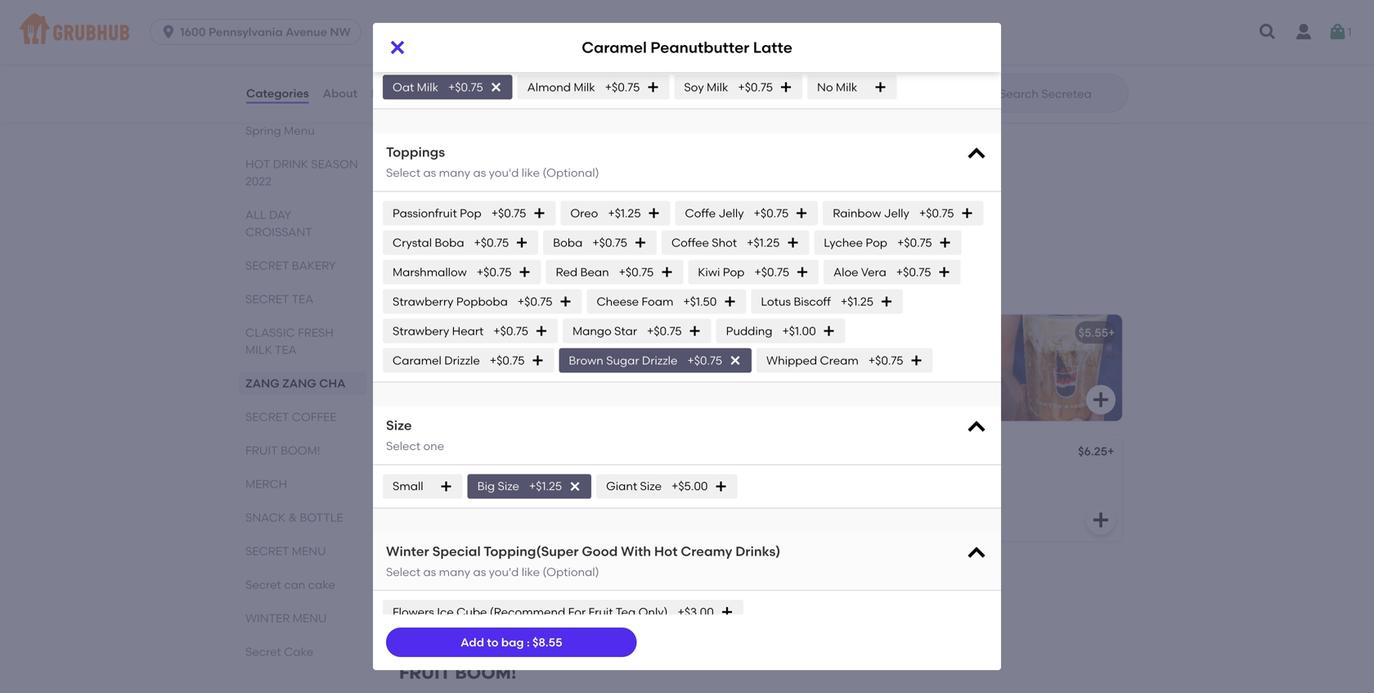 Task type: locate. For each thing, give the bounding box(es) containing it.
2 select from the top
[[386, 166, 421, 180]]

as
[[423, 40, 436, 54], [473, 40, 486, 54], [423, 166, 436, 180], [473, 166, 486, 180], [423, 565, 436, 579], [473, 565, 486, 579]]

secret left can
[[245, 578, 281, 592]]

included! down marble coffee
[[480, 469, 531, 483]]

0 vertical spatial menu
[[292, 544, 326, 558]]

drink
[[273, 157, 308, 171]]

caramel down strawbery
[[393, 353, 442, 367]]

0 horizontal spatial pop
[[460, 206, 482, 220]]

red bean
[[556, 265, 609, 279]]

only)
[[639, 605, 668, 619]]

0 vertical spatial caramel peanutbutter latte
[[582, 38, 793, 56]]

jelly
[[719, 206, 744, 220], [884, 206, 910, 220]]

cheese
[[597, 294, 639, 308], [779, 326, 821, 340]]

boom! up merch
[[281, 444, 320, 457]]

1 vertical spatial secret coffee
[[245, 410, 337, 424]]

0 horizontal spatial boba
[[435, 236, 464, 249]]

sugar right "w."
[[975, 326, 1008, 340]]

caramel up caramel drizzle
[[412, 326, 462, 340]]

1 (optional) from the top
[[543, 40, 599, 54]]

boba down passionfruit pop
[[435, 236, 464, 249]]

almond milk
[[528, 80, 595, 94]]

secret down snack on the bottom of page
[[245, 544, 289, 558]]

0 vertical spatial fruit boom!
[[245, 444, 320, 457]]

not for caramel peanutbutter latte
[[459, 349, 477, 363]]

1 vertical spatial menu
[[293, 611, 327, 625]]

(optional) up 'oreo'
[[543, 166, 599, 180]]

cheese for cheese foam cold brew w. brown sugar
[[779, 326, 821, 340]]

2 horizontal spatial size
[[640, 479, 662, 493]]

0 horizontal spatial coffee
[[455, 446, 493, 460]]

flowers
[[393, 605, 434, 619]]

secret coffee
[[399, 276, 542, 297], [245, 410, 337, 424]]

$8.55
[[533, 635, 563, 649]]

included! up the no milk at right
[[847, 50, 898, 64]]

size up the small
[[386, 417, 412, 433]]

2022
[[245, 174, 272, 188]]

0 vertical spatial cheese
[[597, 294, 639, 308]]

topping not included! for strawberry dirty milk
[[412, 171, 531, 184]]

strawberry dirty milk image
[[633, 136, 756, 243]]

giant size
[[606, 479, 662, 493]]

2 horizontal spatial pop
[[866, 236, 888, 249]]

size right giant on the left bottom of page
[[640, 479, 662, 493]]

not
[[825, 50, 844, 64], [459, 171, 477, 184], [459, 349, 477, 363], [459, 469, 477, 483], [459, 589, 477, 603]]

topping not included! for caramel peanutbutter latte
[[412, 349, 531, 363]]

0 vertical spatial many
[[439, 40, 471, 54]]

1 horizontal spatial coffee
[[472, 276, 542, 297]]

2 vertical spatial you'd
[[489, 565, 519, 579]]

0 horizontal spatial size
[[386, 417, 412, 433]]

secret
[[412, 566, 449, 580], [245, 578, 281, 592], [245, 645, 281, 659]]

peanutbutter up soy
[[651, 38, 750, 56]]

0 vertical spatial peanutbutter
[[651, 38, 750, 56]]

2 you'd from the top
[[489, 166, 519, 180]]

2 like from the top
[[522, 166, 540, 180]]

milk right dirty
[[507, 147, 530, 161]]

2 many from the top
[[439, 166, 471, 180]]

caramel up almond milk
[[582, 38, 647, 56]]

size for giant size
[[640, 479, 662, 493]]

secret for secret latte
[[412, 566, 449, 580]]

2 vertical spatial many
[[439, 565, 471, 579]]

fruit boom!
[[245, 444, 320, 457], [399, 662, 517, 683]]

+$0.75 for marshmallow
[[477, 265, 512, 279]]

pop for kiwi pop
[[723, 265, 745, 279]]

pop for lychee pop
[[866, 236, 888, 249]]

0 vertical spatial foam
[[642, 294, 674, 308]]

+
[[742, 326, 749, 340], [1109, 326, 1116, 340], [1108, 444, 1115, 458]]

+$0.75 for kiwi pop
[[755, 265, 790, 279]]

big
[[478, 479, 495, 493]]

classic
[[245, 326, 295, 340]]

0 horizontal spatial boom!
[[281, 444, 320, 457]]

+$0.75 for passionfruit pop
[[492, 206, 526, 220]]

:
[[527, 635, 530, 649]]

good
[[582, 543, 618, 559]]

0 horizontal spatial brown
[[569, 353, 604, 367]]

milk right oat at top left
[[417, 80, 439, 94]]

0 horizontal spatial drizzle
[[445, 353, 480, 367]]

1 horizontal spatial boba
[[553, 236, 583, 249]]

included! inside button
[[847, 50, 898, 64]]

1 you'd from the top
[[489, 40, 519, 54]]

(optional) down the good at left bottom
[[543, 565, 599, 579]]

boba up red
[[553, 236, 583, 249]]

Search Secretea search field
[[998, 86, 1124, 101]]

included! down heart
[[480, 349, 531, 363]]

brew
[[888, 326, 917, 340]]

1 zang from the left
[[245, 376, 280, 390]]

select down option
[[386, 40, 421, 54]]

topping for strawberry dirty milk
[[412, 171, 456, 184]]

ice
[[437, 605, 454, 619]]

included! for strawberry dirty milk
[[480, 171, 531, 184]]

like down topping(super
[[522, 565, 540, 579]]

caramel peanutbutter latte image
[[633, 315, 756, 421]]

menu up cake
[[293, 611, 327, 625]]

2 vertical spatial (optional)
[[543, 565, 599, 579]]

coffee down cha
[[292, 410, 337, 424]]

foam
[[642, 294, 674, 308], [824, 326, 856, 340]]

1 horizontal spatial caramel peanutbutter latte
[[582, 38, 793, 56]]

secret latte
[[412, 566, 481, 580]]

select inside toppings select as many as you'd like (optional)
[[386, 166, 421, 180]]

pop right kiwi
[[723, 265, 745, 279]]

strawberry left dirty
[[412, 147, 475, 161]]

3 (optional) from the top
[[543, 565, 599, 579]]

bag
[[502, 635, 524, 649]]

to
[[487, 635, 499, 649]]

1 horizontal spatial brown
[[936, 326, 972, 340]]

avenue
[[286, 25, 327, 39]]

1 vertical spatial fruit boom!
[[399, 662, 517, 683]]

1 jelly from the left
[[719, 206, 744, 220]]

cha
[[319, 376, 346, 390]]

soy milk
[[684, 80, 729, 94]]

small
[[393, 479, 424, 493]]

biscoff
[[794, 294, 831, 308]]

size inside size select one
[[386, 417, 412, 433]]

1 vertical spatial cheese
[[779, 326, 821, 340]]

0 horizontal spatial secret coffee
[[245, 410, 337, 424]]

many inside toppings select as many as you'd like (optional)
[[439, 166, 471, 180]]

secret down zang zang cha
[[245, 410, 289, 424]]

cheese up whipped
[[779, 326, 821, 340]]

marble coffee
[[412, 446, 493, 460]]

0 vertical spatial coffee
[[672, 236, 709, 249]]

many down strawberry dirty milk
[[439, 166, 471, 180]]

select down toppings
[[386, 166, 421, 180]]

whipped
[[767, 353, 818, 367]]

milk right no
[[836, 80, 858, 94]]

brown right "w."
[[936, 326, 972, 340]]

not up the no milk at right
[[825, 50, 844, 64]]

foam left the +$1.50
[[642, 294, 674, 308]]

2 vertical spatial latte
[[452, 566, 481, 580]]

jelly up shot
[[719, 206, 744, 220]]

tea down classic
[[275, 343, 297, 357]]

1 vertical spatial boom!
[[455, 662, 517, 683]]

can
[[284, 578, 305, 592]]

1 horizontal spatial cheese
[[779, 326, 821, 340]]

mango
[[573, 324, 612, 338]]

secret coffee down zang zang cha
[[245, 410, 337, 424]]

drinks)
[[736, 543, 781, 559]]

size right big
[[498, 479, 520, 493]]

pop right passionfruit
[[460, 206, 482, 220]]

1 vertical spatial like
[[522, 166, 540, 180]]

many down option
[[439, 40, 471, 54]]

many inside "winter special topping(super good with hot creamy drinks) select as many as you'd like (optional)"
[[439, 565, 471, 579]]

0 vertical spatial pop
[[460, 206, 482, 220]]

secret tea
[[245, 292, 314, 306]]

tea inside "classic fresh milk tea"
[[275, 343, 297, 357]]

cheese up the star
[[597, 294, 639, 308]]

+$1.25 for oreo
[[608, 206, 641, 220]]

+$1.25 right 'oreo'
[[608, 206, 641, 220]]

1 vertical spatial caramel peanutbutter latte
[[412, 326, 572, 340]]

oat
[[393, 80, 414, 94]]

select
[[386, 40, 421, 54], [386, 166, 421, 180], [386, 439, 421, 453], [386, 565, 421, 579]]

passionfruit
[[393, 206, 457, 220]]

peanut butter lotus dirty milk image
[[1000, 16, 1123, 122]]

topping(super
[[484, 543, 579, 559]]

secret down croissant
[[245, 259, 289, 272]]

not for secret latte
[[459, 589, 477, 603]]

cheese for cheese foam
[[597, 294, 639, 308]]

tea down bakery
[[292, 292, 314, 306]]

0 vertical spatial secret coffee
[[399, 276, 542, 297]]

caramel peanutbutter latte up soy
[[582, 38, 793, 56]]

1 horizontal spatial boom!
[[455, 662, 517, 683]]

2 (optional) from the top
[[543, 166, 599, 180]]

1 horizontal spatial sugar
[[975, 326, 1008, 340]]

caramel peanutbutter latte
[[582, 38, 793, 56], [412, 326, 572, 340]]

merch
[[245, 477, 287, 491]]

fruit boom! up merch
[[245, 444, 320, 457]]

1 horizontal spatial drizzle
[[642, 353, 678, 367]]

like inside "winter special topping(super good with hot creamy drinks) select as many as you'd like (optional)"
[[522, 565, 540, 579]]

boom! down to
[[455, 662, 517, 683]]

not up 'cube'
[[459, 589, 477, 603]]

milk right soy
[[707, 80, 729, 94]]

1 vertical spatial sugar
[[607, 353, 639, 367]]

boba
[[435, 236, 464, 249], [553, 236, 583, 249]]

included! up (recommend
[[480, 589, 531, 603]]

1 vertical spatial (optional)
[[543, 166, 599, 180]]

all day croissant
[[245, 208, 312, 239]]

0 vertical spatial fruit
[[245, 444, 278, 457]]

like down strawberry dirty milk
[[522, 166, 540, 180]]

1 vertical spatial strawberry
[[393, 294, 454, 308]]

1 vertical spatial caramel
[[412, 326, 462, 340]]

one
[[423, 439, 444, 453]]

topping up no
[[779, 50, 823, 64]]

2 vertical spatial like
[[522, 565, 540, 579]]

fruit
[[589, 605, 613, 619]]

like inside milk option select as many as you'd like (optional)
[[522, 40, 540, 54]]

cheese foam
[[597, 294, 674, 308]]

2 vertical spatial pop
[[723, 265, 745, 279]]

jelly right rainbow at the right top of the page
[[884, 206, 910, 220]]

size for big size
[[498, 479, 520, 493]]

topping not included! for secret latte
[[412, 589, 531, 603]]

caramel peanutbutter latte down popboba
[[412, 326, 572, 340]]

secret for secret cake
[[245, 645, 281, 659]]

almond
[[528, 80, 571, 94]]

+$1.25 right shot
[[747, 236, 780, 249]]

cheese foam cold brew w. brown sugar
[[779, 326, 1008, 340]]

coffee up heart
[[472, 276, 542, 297]]

1 vertical spatial coffee
[[292, 410, 337, 424]]

zang down milk
[[245, 376, 280, 390]]

0 vertical spatial latte
[[753, 38, 793, 56]]

like inside toppings select as many as you'd like (optional)
[[522, 166, 540, 180]]

svg image
[[1259, 22, 1278, 42], [388, 38, 408, 57], [647, 81, 660, 94], [874, 81, 887, 94], [1092, 91, 1111, 111], [796, 207, 809, 220], [725, 212, 745, 231], [634, 236, 647, 249], [787, 236, 800, 249], [939, 236, 952, 249], [518, 266, 531, 279], [661, 266, 674, 279], [796, 266, 809, 279], [559, 295, 572, 308], [880, 295, 894, 308], [689, 324, 702, 338], [729, 354, 742, 367], [725, 390, 745, 410], [440, 480, 453, 493], [715, 480, 728, 493], [966, 542, 988, 565]]

crystal boba
[[393, 236, 464, 249]]

1 vertical spatial tea
[[275, 343, 297, 357]]

like up almond
[[522, 40, 540, 54]]

1 vertical spatial peanutbutter
[[464, 326, 539, 340]]

whipped cream
[[767, 353, 859, 367]]

oreo
[[571, 206, 598, 220]]

2 boba from the left
[[553, 236, 583, 249]]

lotus biscoff
[[761, 294, 831, 308]]

topping up ice
[[412, 589, 456, 603]]

1 many from the top
[[439, 40, 471, 54]]

0 vertical spatial boom!
[[281, 444, 320, 457]]

0 vertical spatial strawberry
[[412, 147, 475, 161]]

0 vertical spatial brown
[[936, 326, 972, 340]]

2 vertical spatial caramel
[[393, 353, 442, 367]]

drizzle down heart
[[445, 353, 480, 367]]

latte
[[753, 38, 793, 56], [542, 326, 572, 340], [452, 566, 481, 580]]

coffee shot
[[672, 236, 737, 249]]

+$1.25 right big size
[[529, 479, 562, 493]]

0 horizontal spatial foam
[[642, 294, 674, 308]]

milk right almond
[[574, 80, 595, 94]]

3 like from the top
[[522, 565, 540, 579]]

1 horizontal spatial size
[[498, 479, 520, 493]]

(optional)
[[543, 40, 599, 54], [543, 166, 599, 180], [543, 565, 599, 579]]

0 vertical spatial (optional)
[[543, 40, 599, 54]]

many down special
[[439, 565, 471, 579]]

2 zang from the left
[[282, 376, 317, 390]]

svg image
[[1328, 22, 1348, 42], [160, 24, 177, 40], [490, 81, 503, 94], [780, 81, 793, 94], [725, 91, 745, 111], [966, 143, 988, 166], [533, 207, 546, 220], [648, 207, 661, 220], [961, 207, 974, 220], [516, 236, 529, 249], [938, 266, 951, 279], [724, 295, 737, 308], [535, 324, 548, 338], [823, 324, 836, 338], [531, 354, 545, 367], [910, 354, 923, 367], [1092, 390, 1111, 410], [966, 416, 988, 439], [569, 480, 582, 493], [1092, 510, 1111, 530], [725, 598, 745, 617], [721, 606, 734, 619]]

fruit up merch
[[245, 444, 278, 457]]

secret down winter
[[245, 645, 281, 659]]

2 jelly from the left
[[884, 206, 910, 220]]

brown down the mango
[[569, 353, 604, 367]]

oat milk
[[393, 80, 439, 94]]

1 button
[[1328, 17, 1352, 47]]

pop up vera
[[866, 236, 888, 249]]

foam up cream
[[824, 326, 856, 340]]

kiwi pop
[[698, 265, 745, 279]]

lychee pop
[[824, 236, 888, 249]]

1 vertical spatial fruit
[[399, 662, 451, 683]]

1 horizontal spatial jelly
[[884, 206, 910, 220]]

secret down winter at bottom left
[[412, 566, 449, 580]]

foam for cheese foam cold brew w. brown sugar
[[824, 326, 856, 340]]

0 horizontal spatial peanutbutter
[[464, 326, 539, 340]]

day
[[269, 208, 291, 222]]

select left one
[[386, 439, 421, 453]]

topping not included! down marble coffee
[[412, 469, 531, 483]]

+$0.75 for strawberry popboba
[[518, 294, 553, 308]]

0 vertical spatial sugar
[[975, 326, 1008, 340]]

0 horizontal spatial fruit
[[245, 444, 278, 457]]

topping not included! up 'cube'
[[412, 589, 531, 603]]

topping not included! down strawberry dirty milk
[[412, 171, 531, 184]]

menu down bottle
[[292, 544, 326, 558]]

topping not included! up the no milk at right
[[779, 50, 898, 64]]

passionfruit pop
[[393, 206, 482, 220]]

1 horizontal spatial secret coffee
[[399, 276, 542, 297]]

(optional) inside milk option select as many as you'd like (optional)
[[543, 40, 599, 54]]

winter menu
[[245, 611, 327, 625]]

not down heart
[[459, 349, 477, 363]]

topping down marble
[[412, 469, 456, 483]]

coffee
[[672, 236, 709, 249], [455, 446, 493, 460]]

secret coffee up heart
[[399, 276, 542, 297]]

coffee up big
[[455, 446, 493, 460]]

1 vertical spatial you'd
[[489, 166, 519, 180]]

1 vertical spatial pop
[[866, 236, 888, 249]]

select down winter at bottom left
[[386, 565, 421, 579]]

+ for $6.25
[[1108, 444, 1115, 458]]

3 you'd from the top
[[489, 565, 519, 579]]

3 many from the top
[[439, 565, 471, 579]]

topping not included! down heart
[[412, 349, 531, 363]]

pop for passionfruit pop
[[460, 206, 482, 220]]

fruit boom! down the add
[[399, 662, 517, 683]]

tea
[[292, 292, 314, 306], [275, 343, 297, 357]]

coffee down coffe
[[672, 236, 709, 249]]

brown sugar drizzle
[[569, 353, 678, 367]]

1 vertical spatial many
[[439, 166, 471, 180]]

jelly for rainbow jelly
[[884, 206, 910, 220]]

main navigation navigation
[[0, 0, 1375, 64]]

topping down toppings
[[412, 171, 456, 184]]

1 like from the top
[[522, 40, 540, 54]]

$5.80
[[712, 326, 742, 340]]

sugar down the star
[[607, 353, 639, 367]]

1 horizontal spatial fruit boom!
[[399, 662, 517, 683]]

peanutbutter down popboba
[[464, 326, 539, 340]]

not down strawberry dirty milk
[[459, 171, 477, 184]]

+$1.25 for lotus biscoff
[[841, 294, 874, 308]]

drizzle down cheese foam on the top left
[[642, 353, 678, 367]]

0 horizontal spatial jelly
[[719, 206, 744, 220]]

topping down strawbery heart
[[412, 349, 456, 363]]

0 horizontal spatial coffee
[[292, 410, 337, 424]]

0 vertical spatial like
[[522, 40, 540, 54]]

cold
[[859, 326, 886, 340]]

topping for caramel peanutbutter latte
[[412, 349, 456, 363]]

1 vertical spatial foam
[[824, 326, 856, 340]]

milk left option
[[386, 18, 412, 34]]

oero dirty milk image
[[633, 16, 756, 122]]

size
[[386, 417, 412, 433], [498, 479, 520, 493], [640, 479, 662, 493]]

fruit down flowers
[[399, 662, 451, 683]]

1 select from the top
[[386, 40, 421, 54]]

not left big
[[459, 469, 477, 483]]

(optional) up almond milk
[[543, 40, 599, 54]]

1 horizontal spatial peanutbutter
[[651, 38, 750, 56]]

+$0.75 for whipped cream
[[869, 353, 904, 367]]

svg image inside 1600 pennsylvania avenue nw button
[[160, 24, 177, 40]]

strawberry up strawbery
[[393, 294, 454, 308]]

+$1.25
[[608, 206, 641, 220], [747, 236, 780, 249], [841, 294, 874, 308], [529, 479, 562, 493]]

0 horizontal spatial cheese
[[597, 294, 639, 308]]

+$1.25 down "aloe vera"
[[841, 294, 874, 308]]

0 horizontal spatial zang
[[245, 376, 280, 390]]

0 horizontal spatial caramel peanutbutter latte
[[412, 326, 572, 340]]

4 select from the top
[[386, 565, 421, 579]]

1 horizontal spatial pop
[[723, 265, 745, 279]]

0 vertical spatial you'd
[[489, 40, 519, 54]]

1 horizontal spatial zang
[[282, 376, 317, 390]]

included! down dirty
[[480, 171, 531, 184]]

1 horizontal spatial foam
[[824, 326, 856, 340]]

caramel for +$0.75
[[393, 353, 442, 367]]

zang left cha
[[282, 376, 317, 390]]

1 vertical spatial latte
[[542, 326, 572, 340]]

w.
[[919, 326, 934, 340]]

milk inside milk option select as many as you'd like (optional)
[[386, 18, 412, 34]]

3 select from the top
[[386, 439, 421, 453]]

add to bag : $8.55
[[461, 635, 563, 649]]



Task type: vqa. For each thing, say whether or not it's contained in the screenshot.
Sales tax
no



Task type: describe. For each thing, give the bounding box(es) containing it.
menu for secret menu
[[292, 544, 326, 558]]

milk for no milk
[[836, 80, 858, 94]]

no
[[817, 80, 833, 94]]

0 vertical spatial coffee
[[472, 276, 542, 297]]

pennsylvania
[[209, 25, 283, 39]]

strawberry for strawberry popboba
[[393, 294, 454, 308]]

topping not included! for marble coffee
[[412, 469, 531, 483]]

for
[[568, 605, 586, 619]]

1 vertical spatial coffee
[[455, 446, 493, 460]]

+$0.75 for strawbery heart
[[494, 324, 529, 338]]

1 horizontal spatial coffee
[[672, 236, 709, 249]]

1600 pennsylvania avenue nw button
[[150, 19, 368, 45]]

jelly for coffe jelly
[[719, 206, 744, 220]]

cheese foam cold brew w. brown sugar image
[[1000, 315, 1123, 421]]

reviews
[[372, 86, 417, 100]]

included! for secret latte
[[480, 589, 531, 603]]

bottle
[[300, 511, 343, 525]]

strawberry popboba
[[393, 294, 508, 308]]

0 horizontal spatial latte
[[452, 566, 481, 580]]

cake
[[284, 645, 314, 659]]

milk for oat milk
[[417, 80, 439, 94]]

cube
[[457, 605, 487, 619]]

2 drizzle from the left
[[642, 353, 678, 367]]

topping for secret latte
[[412, 589, 456, 603]]

+$0.75 for lychee pop
[[898, 236, 933, 249]]

0 horizontal spatial fruit boom!
[[245, 444, 320, 457]]

$5.55 +
[[1079, 326, 1116, 340]]

menu for winter menu
[[293, 611, 327, 625]]

+$0.75 for soy milk
[[738, 80, 773, 94]]

strawberry for strawberry dirty milk
[[412, 147, 475, 161]]

+$0.75 for red bean
[[619, 265, 654, 279]]

+$0.75 for brown sugar drizzle
[[688, 353, 723, 367]]

not for strawberry dirty milk
[[459, 171, 477, 184]]

+$0.75 for boba
[[593, 236, 628, 249]]

menu
[[284, 124, 315, 137]]

topping for marble coffee
[[412, 469, 456, 483]]

topping inside button
[[779, 50, 823, 64]]

select inside size select one
[[386, 439, 421, 453]]

coffe jelly
[[685, 206, 744, 220]]

secret for secret can cake
[[245, 578, 281, 592]]

+$1.25 for big size
[[529, 479, 562, 493]]

1
[[1348, 25, 1352, 39]]

1 drizzle from the left
[[445, 353, 480, 367]]

hot
[[655, 543, 678, 559]]

not inside button
[[825, 50, 844, 64]]

1 boba from the left
[[435, 236, 464, 249]]

marshmallow
[[393, 265, 467, 279]]

zang zang cha
[[245, 376, 346, 390]]

you'd inside "winter special topping(super good with hot creamy drinks) select as many as you'd like (optional)"
[[489, 565, 519, 579]]

croissant
[[245, 225, 312, 239]]

0 horizontal spatial sugar
[[607, 353, 639, 367]]

caramel drizzle
[[393, 353, 480, 367]]

included! for marble coffee
[[480, 469, 531, 483]]

special
[[433, 543, 481, 559]]

secret bakery
[[245, 259, 336, 272]]

creamy
[[681, 543, 733, 559]]

about
[[323, 86, 358, 100]]

nw
[[330, 25, 351, 39]]

svg image inside main navigation navigation
[[1259, 22, 1278, 42]]

big size
[[478, 479, 520, 493]]

select inside "winter special topping(super good with hot creamy drinks) select as many as you'd like (optional)"
[[386, 565, 421, 579]]

+ for $5.80
[[742, 326, 749, 340]]

strawbery heart
[[393, 324, 484, 338]]

secret can cake
[[245, 578, 335, 592]]

rainbow jelly
[[833, 206, 910, 220]]

soy
[[684, 80, 704, 94]]

rainbow
[[833, 206, 882, 220]]

+$0.75 for caramel drizzle
[[490, 353, 525, 367]]

aloe
[[834, 265, 859, 279]]

+$0.75 for crystal boba
[[474, 236, 509, 249]]

+$0.75 for almond milk
[[605, 80, 640, 94]]

fresh
[[298, 326, 334, 340]]

hot
[[245, 157, 270, 171]]

+ for $5.55
[[1109, 326, 1116, 340]]

vera
[[861, 265, 887, 279]]

cake
[[308, 578, 335, 592]]

milk for soy milk
[[707, 80, 729, 94]]

heart
[[452, 324, 484, 338]]

select inside milk option select as many as you'd like (optional)
[[386, 40, 421, 54]]

+$0.75 for rainbow jelly
[[920, 206, 955, 220]]

flowers ice cube (recommend for fruit tea only)
[[393, 605, 668, 619]]

1600
[[180, 25, 206, 39]]

1 vertical spatial brown
[[569, 353, 604, 367]]

milk for almond milk
[[574, 80, 595, 94]]

not for marble coffee
[[459, 469, 477, 483]]

red
[[556, 265, 578, 279]]

toppings
[[386, 144, 445, 160]]

milk
[[245, 343, 272, 357]]

foam for cheese foam
[[642, 294, 674, 308]]

+$0.75 for mango star
[[647, 324, 682, 338]]

+$0.75 for aloe vera
[[897, 265, 932, 279]]

lotus
[[761, 294, 791, 308]]

1 horizontal spatial fruit
[[399, 662, 451, 683]]

snack & bottle
[[245, 511, 343, 525]]

secret up classic
[[245, 292, 289, 306]]

secret cake
[[245, 645, 314, 659]]

$6.25
[[1079, 444, 1108, 458]]

secret menu
[[245, 544, 326, 558]]

(recommend
[[490, 605, 566, 619]]

(optional) inside toppings select as many as you'd like (optional)
[[543, 166, 599, 180]]

option
[[416, 18, 460, 34]]

+$0.75 for coffe jelly
[[754, 206, 789, 220]]

toppings select as many as you'd like (optional)
[[386, 144, 599, 180]]

strawbery
[[393, 324, 450, 338]]

winter
[[245, 611, 290, 625]]

bakery
[[292, 259, 336, 272]]

winter special topping(super good with hot creamy drinks) select as many as you'd like (optional)
[[386, 543, 781, 579]]

marble coffee image
[[633, 435, 756, 541]]

you'd inside toppings select as many as you'd like (optional)
[[489, 166, 519, 180]]

svg image inside 1 button
[[1328, 22, 1348, 42]]

no milk
[[817, 80, 858, 94]]

+$0.75 for oat milk
[[448, 80, 483, 94]]

cream
[[820, 353, 859, 367]]

about button
[[322, 64, 358, 123]]

1 horizontal spatial latte
[[542, 326, 572, 340]]

caramel for topping not included!
[[412, 326, 462, 340]]

categories
[[246, 86, 309, 100]]

size select one
[[386, 417, 444, 453]]

0 vertical spatial caramel
[[582, 38, 647, 56]]

add
[[461, 635, 484, 649]]

+$5.00
[[672, 479, 708, 493]]

all
[[245, 208, 266, 222]]

reviews button
[[371, 64, 418, 123]]

0 vertical spatial tea
[[292, 292, 314, 306]]

(optional) inside "winter special topping(super good with hot creamy drinks) select as many as you'd like (optional)"
[[543, 565, 599, 579]]

shot
[[712, 236, 737, 249]]

$5.80 +
[[712, 326, 749, 340]]

classic fresh milk tea
[[245, 326, 334, 357]]

crystal
[[393, 236, 432, 249]]

giant
[[606, 479, 638, 493]]

2 horizontal spatial latte
[[753, 38, 793, 56]]

pudding
[[726, 324, 773, 338]]

+$1.25 for coffee shot
[[747, 236, 780, 249]]

+$1.00
[[783, 324, 816, 338]]

secret up strawbery heart
[[399, 276, 468, 297]]

topping not included! inside topping not included! button
[[779, 50, 898, 64]]

$5.55
[[1079, 326, 1109, 340]]

many inside milk option select as many as you'd like (optional)
[[439, 40, 471, 54]]

topping not included! button
[[769, 16, 1123, 122]]

you'd inside milk option select as many as you'd like (optional)
[[489, 40, 519, 54]]

bean
[[581, 265, 609, 279]]

tea
[[616, 605, 636, 619]]

mango star
[[573, 324, 637, 338]]

included! for caramel peanutbutter latte
[[480, 349, 531, 363]]



